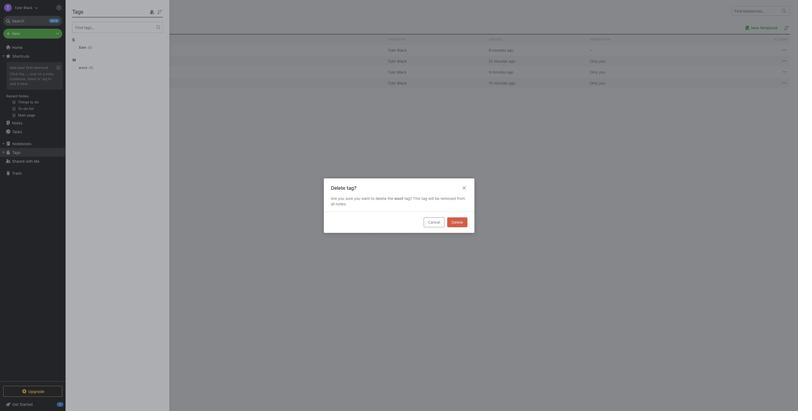 Task type: describe. For each thing, give the bounding box(es) containing it.
minutes for the first notebook row
[[493, 48, 507, 52]]

expand tags image
[[1, 150, 6, 155]]

this
[[413, 196, 421, 200]]

tyler for things to do row
[[388, 70, 397, 74]]

black for "to-do list" row
[[398, 81, 407, 85]]

updated button
[[487, 34, 588, 44]]

trash
[[12, 171, 22, 175]]

notebook for first notebook
[[99, 48, 117, 52]]

delete tag?
[[331, 185, 357, 191]]

tags inside tags button
[[12, 150, 21, 155]]

it
[[17, 81, 19, 86]]

add your first shortcut
[[10, 65, 48, 70]]

tree containing home
[[0, 43, 66, 381]]

new notebook button
[[744, 25, 779, 31]]

new for new notebook
[[752, 25, 760, 30]]

trash link
[[0, 169, 65, 178]]

21 minutes ago
[[489, 59, 516, 63]]

1 horizontal spatial woot
[[395, 196, 404, 200]]

...
[[25, 72, 29, 76]]

only you for 10 minutes ago
[[590, 81, 606, 85]]

1
[[74, 25, 76, 30]]

shared
[[590, 37, 603, 41]]

Find tags… text field
[[72, 24, 156, 31]]

0 vertical spatial notes
[[19, 94, 29, 98]]

row group inside notebooks element
[[74, 45, 791, 88]]

shortcut
[[34, 65, 48, 70]]

delete
[[376, 196, 387, 200]]

new for new
[[12, 31, 20, 36]]

10
[[489, 81, 493, 85]]

0 for woot
[[90, 66, 92, 70]]

arrow image
[[76, 47, 83, 53]]

minutes for "to-do list" row
[[494, 81, 508, 85]]

only for 21 minutes ago
[[590, 59, 598, 63]]

settings image
[[56, 4, 62, 11]]

tag inside tag? this tag will be removed from all notes.
[[422, 196, 428, 200]]

me
[[34, 159, 39, 163]]

tyler black for things to do row
[[388, 70, 407, 74]]

first notebook row
[[74, 45, 791, 56]]

notebooks element
[[66, 0, 799, 411]]

or
[[37, 77, 41, 81]]

create new tag image
[[149, 9, 155, 15]]

–
[[590, 48, 593, 52]]

upgrade button
[[3, 386, 62, 397]]

tyler black for main page row
[[388, 59, 407, 63]]

0 horizontal spatial woot
[[79, 65, 88, 70]]

tyler black for the first notebook row
[[388, 48, 407, 52]]

1 horizontal spatial tags
[[72, 8, 84, 15]]

Find Notebooks… text field
[[733, 6, 779, 15]]

with
[[603, 37, 611, 41]]

new notebook
[[752, 25, 779, 30]]

notebook,
[[10, 77, 27, 81]]

to inside icon on a note, notebook, stack or tag to add it here.
[[48, 77, 51, 81]]

1 vertical spatial to
[[371, 196, 375, 200]]

ago for the first notebook row
[[508, 48, 514, 52]]

on
[[38, 72, 42, 76]]

you for 21 minutes ago
[[600, 59, 606, 63]]

first notebook button
[[83, 47, 125, 53]]

tags button
[[0, 148, 65, 157]]

notebooks inside "link"
[[12, 141, 31, 146]]

will
[[429, 196, 434, 200]]

only for 9 minutes ago
[[590, 70, 598, 74]]

updated
[[489, 37, 503, 41]]

sale ( 0 )
[[79, 45, 92, 50]]

new button
[[3, 29, 62, 39]]

tyler for "to-do list" row
[[388, 81, 397, 85]]

notebooks link
[[0, 139, 65, 148]]

close image
[[461, 185, 468, 191]]

21
[[489, 59, 493, 63]]

created by
[[388, 37, 406, 41]]

tyler black for "to-do list" row
[[388, 81, 407, 85]]

be
[[435, 196, 440, 200]]

) for woot
[[92, 66, 93, 70]]

add
[[10, 65, 17, 70]]

w
[[72, 57, 76, 62]]

icon on a note, notebook, stack or tag to add it here.
[[10, 72, 54, 86]]

minutes for things to do row
[[493, 70, 507, 74]]

recent notes
[[6, 94, 29, 98]]

s
[[72, 37, 75, 42]]

to-do list row
[[74, 77, 791, 88]]

from
[[457, 196, 465, 200]]

upgrade
[[28, 389, 45, 394]]

9 for –
[[489, 48, 492, 52]]

shared
[[12, 159, 25, 163]]

recent
[[6, 94, 18, 98]]

you for 10 minutes ago
[[600, 81, 606, 85]]

row group containing s
[[72, 33, 167, 79]]

notes link
[[0, 118, 65, 127]]

first
[[26, 65, 33, 70]]

add
[[10, 81, 16, 86]]

you for 9 minutes ago
[[600, 70, 606, 74]]

0 vertical spatial notebooks
[[74, 8, 100, 14]]

1 horizontal spatial the
[[388, 196, 394, 200]]

shared with
[[590, 37, 611, 41]]

delete for delete
[[452, 220, 463, 224]]

actions button
[[689, 34, 791, 44]]

tyler for the first notebook row
[[388, 48, 397, 52]]

title button
[[74, 34, 386, 44]]

ago for "to-do list" row
[[509, 81, 516, 85]]

black for things to do row
[[398, 70, 407, 74]]

notes.
[[336, 201, 347, 206]]

first notebook
[[91, 48, 117, 52]]

1 notebook
[[74, 25, 95, 30]]

home link
[[0, 43, 66, 52]]



Task type: vqa. For each thing, say whether or not it's contained in the screenshot.
Trash
yes



Task type: locate. For each thing, give the bounding box(es) containing it.
notebook
[[761, 25, 779, 30], [99, 48, 117, 52]]

here.
[[20, 81, 29, 86]]

minutes up 21 minutes ago
[[493, 48, 507, 52]]

1 tyler from the top
[[388, 48, 397, 52]]

ago up 21 minutes ago
[[508, 48, 514, 52]]

minutes down 21 minutes ago
[[493, 70, 507, 74]]

tyler inside "to-do list" row
[[388, 81, 397, 85]]

are
[[331, 196, 337, 200]]

tag? this tag will be removed from all notes.
[[331, 196, 465, 206]]

with
[[26, 159, 33, 163]]

new up home
[[12, 31, 20, 36]]

1 vertical spatial (
[[89, 66, 90, 70]]

tyler black inside "to-do list" row
[[388, 81, 407, 85]]

you inside main page row
[[600, 59, 606, 63]]

9 inside things to do row
[[489, 70, 492, 74]]

4 black from the top
[[398, 81, 407, 85]]

new inside popup button
[[12, 31, 20, 36]]

expand notebooks image
[[1, 141, 6, 146]]

0 horizontal spatial notebook
[[99, 48, 117, 52]]

cancel button
[[424, 217, 445, 227]]

2 vertical spatial only you
[[590, 81, 606, 85]]

1 9 from the top
[[489, 48, 492, 52]]

new down find notebooks… 'text field'
[[752, 25, 760, 30]]

minutes right 10
[[494, 81, 508, 85]]

9 for only you
[[489, 70, 492, 74]]

( for sale
[[88, 45, 89, 49]]

1 vertical spatial only you
[[590, 70, 606, 74]]

0 vertical spatial (
[[88, 45, 89, 49]]

0 vertical spatial only you
[[590, 59, 606, 63]]

0 vertical spatial woot
[[79, 65, 88, 70]]

10 minutes ago
[[489, 81, 516, 85]]

ago up 10 minutes ago
[[508, 70, 514, 74]]

0 right the sale on the left top of page
[[89, 45, 91, 49]]

( inside woot ( 0 )
[[89, 66, 90, 70]]

)
[[91, 45, 92, 49], [92, 66, 93, 70]]

tasks button
[[0, 127, 65, 136]]

to down note,
[[48, 77, 51, 81]]

9 minutes ago for –
[[489, 48, 514, 52]]

only inside "to-do list" row
[[590, 81, 598, 85]]

shared with me link
[[0, 157, 65, 165]]

0 vertical spatial )
[[91, 45, 92, 49]]

0 vertical spatial 9 minutes ago
[[489, 48, 514, 52]]

black for the first notebook row
[[398, 48, 407, 52]]

0 horizontal spatial new
[[12, 31, 20, 36]]

2 9 from the top
[[489, 70, 492, 74]]

woot
[[79, 65, 88, 70], [395, 196, 404, 200]]

1 vertical spatial tag?
[[405, 196, 412, 200]]

tag left will
[[422, 196, 428, 200]]

0 horizontal spatial tags
[[12, 150, 21, 155]]

0 horizontal spatial the
[[19, 72, 24, 76]]

0 horizontal spatial tag
[[42, 77, 47, 81]]

shortcuts
[[12, 54, 29, 58]]

woot down arrow image
[[79, 65, 88, 70]]

2 vertical spatial only
[[590, 81, 598, 85]]

created by button
[[386, 34, 487, 44]]

ago inside things to do row
[[508, 70, 514, 74]]

only inside things to do row
[[590, 70, 598, 74]]

tyler black inside main page row
[[388, 59, 407, 63]]

0 vertical spatial tag?
[[347, 185, 357, 191]]

notes
[[19, 94, 29, 98], [12, 120, 22, 125]]

tags up shared
[[12, 150, 21, 155]]

4 tyler black from the top
[[388, 81, 407, 85]]

1 9 minutes ago from the top
[[489, 48, 514, 52]]

1 vertical spatial tag
[[422, 196, 428, 200]]

) inside woot ( 0 )
[[92, 66, 93, 70]]

tyler
[[388, 48, 397, 52], [388, 59, 397, 63], [388, 70, 397, 74], [388, 81, 397, 85]]

notebook up "actions"
[[761, 25, 779, 30]]

1 horizontal spatial tag
[[422, 196, 428, 200]]

delete right cancel
[[452, 220, 463, 224]]

black inside "to-do list" row
[[398, 81, 407, 85]]

tag? up sure
[[347, 185, 357, 191]]

9 up 21
[[489, 48, 492, 52]]

tyler inside main page row
[[388, 59, 397, 63]]

0 horizontal spatial notebooks
[[12, 141, 31, 146]]

notebooks down tasks at top
[[12, 141, 31, 146]]

3 tyler from the top
[[388, 70, 397, 74]]

to right want
[[371, 196, 375, 200]]

2 tyler black from the top
[[388, 59, 407, 63]]

are you sure you want to delete the woot
[[331, 196, 404, 200]]

new inside button
[[752, 25, 760, 30]]

1 vertical spatial )
[[92, 66, 93, 70]]

1 vertical spatial tags
[[12, 150, 21, 155]]

tyler inside the first notebook row
[[388, 48, 397, 52]]

black for main page row
[[398, 59, 407, 63]]

) inside sale ( 0 )
[[91, 45, 92, 49]]

0 vertical spatial tag
[[42, 77, 47, 81]]

notebook for new notebook
[[761, 25, 779, 30]]

only you for 9 minutes ago
[[590, 70, 606, 74]]

1 vertical spatial only
[[590, 70, 598, 74]]

row group containing first notebook
[[74, 45, 791, 88]]

minutes inside the first notebook row
[[493, 48, 507, 52]]

notes up tasks at top
[[12, 120, 22, 125]]

None search field
[[7, 16, 59, 26]]

you inside things to do row
[[600, 70, 606, 74]]

tag? inside tag? this tag will be removed from all notes.
[[405, 196, 412, 200]]

tyler inside things to do row
[[388, 70, 397, 74]]

( inside sale ( 0 )
[[88, 45, 89, 49]]

2 only you from the top
[[590, 70, 606, 74]]

0 vertical spatial 9
[[489, 48, 492, 52]]

tag?
[[347, 185, 357, 191], [405, 196, 412, 200]]

main page row
[[74, 56, 791, 66]]

notebooks up notebook
[[74, 8, 100, 14]]

ago inside main page row
[[509, 59, 516, 63]]

home
[[12, 45, 22, 50]]

tyler black inside things to do row
[[388, 70, 407, 74]]

minutes for main page row
[[494, 59, 508, 63]]

0 down the first
[[90, 66, 92, 70]]

note,
[[46, 72, 54, 76]]

shared with me
[[12, 159, 39, 163]]

1 vertical spatial 9 minutes ago
[[489, 70, 514, 74]]

) down the first
[[92, 66, 93, 70]]

woot right delete
[[395, 196, 404, 200]]

only
[[590, 59, 598, 63], [590, 70, 598, 74], [590, 81, 598, 85]]

1 vertical spatial woot
[[395, 196, 404, 200]]

1 vertical spatial notebooks
[[12, 141, 31, 146]]

1 horizontal spatial notebooks
[[74, 8, 100, 14]]

woot ( 0 )
[[79, 65, 93, 70]]

want
[[362, 196, 370, 200]]

0 vertical spatial delete
[[331, 185, 346, 191]]

the left ...
[[19, 72, 24, 76]]

tree
[[0, 43, 66, 381]]

removed
[[441, 196, 456, 200]]

black inside main page row
[[398, 59, 407, 63]]

0 vertical spatial the
[[19, 72, 24, 76]]

0 vertical spatial to
[[48, 77, 51, 81]]

3 tyler black from the top
[[388, 70, 407, 74]]

black inside the first notebook row
[[398, 48, 407, 52]]

your
[[18, 65, 25, 70]]

you
[[600, 59, 606, 63], [600, 70, 606, 74], [600, 81, 606, 85], [338, 196, 345, 200], [354, 196, 361, 200]]

1 vertical spatial 0
[[90, 66, 92, 70]]

tyler black
[[388, 48, 407, 52], [388, 59, 407, 63], [388, 70, 407, 74], [388, 81, 407, 85]]

0 inside sale ( 0 )
[[89, 45, 91, 49]]

notebook
[[77, 25, 95, 30]]

ago for main page row
[[509, 59, 516, 63]]

things to do row
[[74, 66, 791, 77]]

tag? left this
[[405, 196, 412, 200]]

1 vertical spatial new
[[12, 31, 20, 36]]

shortcuts button
[[0, 52, 65, 60]]

1 vertical spatial 9
[[489, 70, 492, 74]]

Search text field
[[7, 16, 59, 26]]

0 for sale
[[89, 45, 91, 49]]

( for woot
[[89, 66, 90, 70]]

created
[[388, 37, 402, 41]]

( right the sale on the left top of page
[[88, 45, 89, 49]]

ago inside "to-do list" row
[[509, 81, 516, 85]]

a
[[43, 72, 45, 76]]

black inside things to do row
[[398, 70, 407, 74]]

black
[[398, 48, 407, 52], [398, 59, 407, 63], [398, 70, 407, 74], [398, 81, 407, 85]]

1 vertical spatial notes
[[12, 120, 22, 125]]

9 minutes ago
[[489, 48, 514, 52], [489, 70, 514, 74]]

the
[[19, 72, 24, 76], [388, 196, 394, 200]]

ago inside the first notebook row
[[508, 48, 514, 52]]

only you inside things to do row
[[590, 70, 606, 74]]

tags up 1
[[72, 8, 84, 15]]

only inside main page row
[[590, 59, 598, 63]]

row group
[[72, 33, 167, 79], [74, 45, 791, 88]]

9 minutes ago for only you
[[489, 70, 514, 74]]

tags
[[72, 8, 84, 15], [12, 150, 21, 155]]

) for sale
[[91, 45, 92, 49]]

actions
[[775, 37, 789, 41]]

2 tyler from the top
[[388, 59, 397, 63]]

9 minutes ago up 21 minutes ago
[[489, 48, 514, 52]]

2 9 minutes ago from the top
[[489, 70, 514, 74]]

9 down 21
[[489, 70, 492, 74]]

tag
[[42, 77, 47, 81], [422, 196, 428, 200]]

0 horizontal spatial delete
[[331, 185, 346, 191]]

tyler black inside the first notebook row
[[388, 48, 407, 52]]

0 inside woot ( 0 )
[[90, 66, 92, 70]]

notebooks
[[74, 8, 100, 14], [12, 141, 31, 146]]

notebook inside row
[[99, 48, 117, 52]]

click
[[10, 72, 18, 76]]

delete up are
[[331, 185, 346, 191]]

only you inside main page row
[[590, 59, 606, 63]]

minutes right 21
[[494, 59, 508, 63]]

( down sale ( 0 )
[[89, 66, 90, 70]]

1 vertical spatial notebook
[[99, 48, 117, 52]]

0 horizontal spatial tag?
[[347, 185, 357, 191]]

1 black from the top
[[398, 48, 407, 52]]

1 only from the top
[[590, 59, 598, 63]]

3 only from the top
[[590, 81, 598, 85]]

the inside group
[[19, 72, 24, 76]]

tag down a
[[42, 77, 47, 81]]

only you inside "to-do list" row
[[590, 81, 606, 85]]

new
[[752, 25, 760, 30], [12, 31, 20, 36]]

9 minutes ago inside things to do row
[[489, 70, 514, 74]]

minutes inside things to do row
[[493, 70, 507, 74]]

shared with button
[[588, 34, 689, 44]]

the right delete
[[388, 196, 394, 200]]

0 vertical spatial 0
[[89, 45, 91, 49]]

ago right 21
[[509, 59, 516, 63]]

0 vertical spatial notebook
[[761, 25, 779, 30]]

0 horizontal spatial to
[[48, 77, 51, 81]]

delete inside button
[[452, 220, 463, 224]]

delete button
[[448, 217, 468, 227]]

stack
[[27, 77, 36, 81]]

4 tyler from the top
[[388, 81, 397, 85]]

delete for delete tag?
[[331, 185, 346, 191]]

0 vertical spatial only
[[590, 59, 598, 63]]

ago for things to do row
[[508, 70, 514, 74]]

tag inside icon on a note, notebook, stack or tag to add it here.
[[42, 77, 47, 81]]

2 only from the top
[[590, 70, 598, 74]]

3 only you from the top
[[590, 81, 606, 85]]

sale
[[79, 45, 86, 50]]

only for 10 minutes ago
[[590, 81, 598, 85]]

1 horizontal spatial delete
[[452, 220, 463, 224]]

1 horizontal spatial to
[[371, 196, 375, 200]]

0
[[89, 45, 91, 49], [90, 66, 92, 70]]

0 vertical spatial tags
[[72, 8, 84, 15]]

tasks
[[12, 129, 22, 134]]

delete
[[331, 185, 346, 191], [452, 220, 463, 224]]

1 vertical spatial delete
[[452, 220, 463, 224]]

minutes inside main page row
[[494, 59, 508, 63]]

1 horizontal spatial tag?
[[405, 196, 412, 200]]

9 inside the first notebook row
[[489, 48, 492, 52]]

minutes inside "to-do list" row
[[494, 81, 508, 85]]

ago
[[508, 48, 514, 52], [509, 59, 516, 63], [508, 70, 514, 74], [509, 81, 516, 85]]

group
[[0, 60, 65, 121]]

by
[[403, 37, 406, 41]]

notes right recent
[[19, 94, 29, 98]]

1 horizontal spatial new
[[752, 25, 760, 30]]

9
[[489, 48, 492, 52], [489, 70, 492, 74]]

) right the sale on the left top of page
[[91, 45, 92, 49]]

you inside "to-do list" row
[[600, 81, 606, 85]]

9 minutes ago down 21 minutes ago
[[489, 70, 514, 74]]

0 vertical spatial new
[[752, 25, 760, 30]]

1 vertical spatial the
[[388, 196, 394, 200]]

sure
[[346, 196, 353, 200]]

click the ...
[[10, 72, 29, 76]]

cancel
[[428, 220, 441, 224]]

ago right 10
[[509, 81, 516, 85]]

only you for 21 minutes ago
[[590, 59, 606, 63]]

tyler for main page row
[[388, 59, 397, 63]]

1 tyler black from the top
[[388, 48, 407, 52]]

icon
[[30, 72, 37, 76]]

1 only you from the top
[[590, 59, 606, 63]]

title
[[76, 37, 84, 41]]

1 horizontal spatial notebook
[[761, 25, 779, 30]]

group containing add your first shortcut
[[0, 60, 65, 121]]

group inside tree
[[0, 60, 65, 121]]

9 minutes ago inside the first notebook row
[[489, 48, 514, 52]]

2 black from the top
[[398, 59, 407, 63]]

notebook right the first
[[99, 48, 117, 52]]

all
[[331, 201, 335, 206]]

first
[[91, 48, 98, 52]]

3 black from the top
[[398, 70, 407, 74]]



